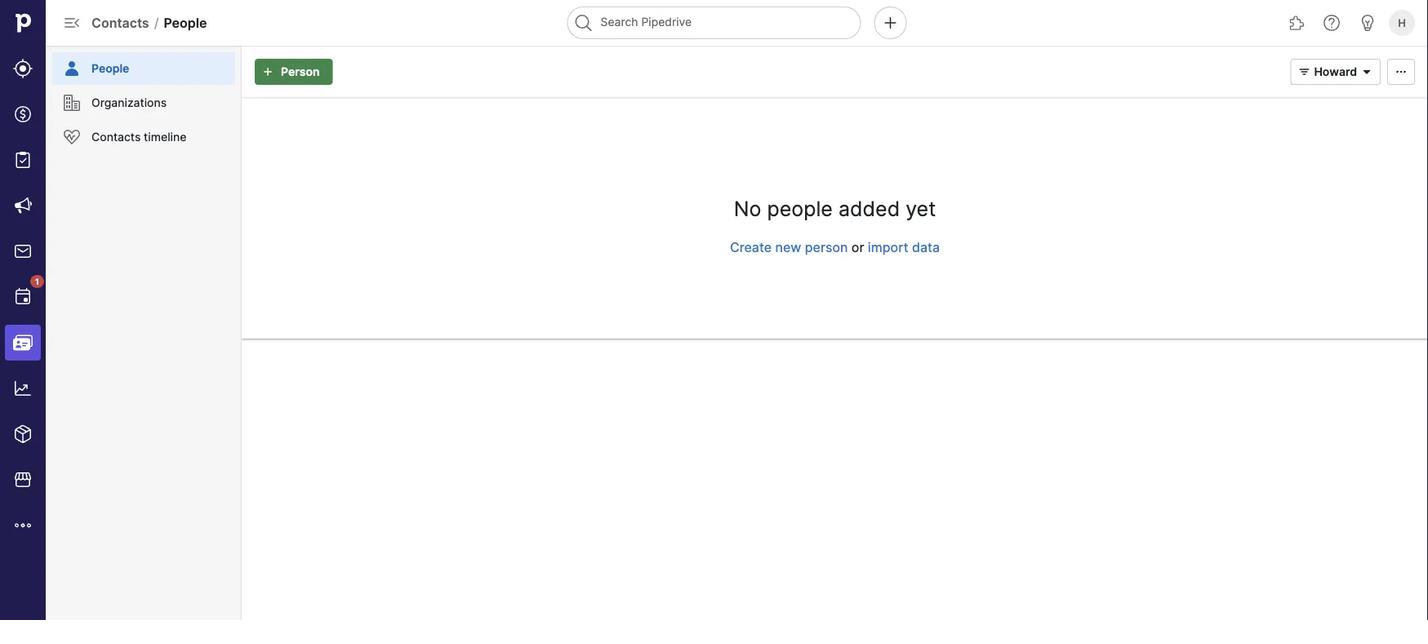 Task type: locate. For each thing, give the bounding box(es) containing it.
people up organizations
[[91, 62, 129, 76]]

organizations link
[[52, 87, 235, 119]]

color undefined image left the contacts timeline on the top of page
[[62, 127, 82, 147]]

1 menu
[[0, 0, 46, 621]]

h button
[[1386, 7, 1418, 39]]

no people added yet
[[734, 197, 936, 221]]

color primary image
[[258, 65, 278, 78], [1295, 65, 1314, 78], [1391, 65, 1411, 78]]

/
[[154, 15, 159, 31]]

or
[[851, 239, 864, 255]]

1 vertical spatial contacts
[[91, 130, 141, 144]]

products image
[[13, 425, 33, 444]]

howard button
[[1290, 59, 1381, 85]]

contacts inside menu
[[91, 130, 141, 144]]

marketplace image
[[13, 470, 33, 490]]

0 horizontal spatial color primary image
[[258, 65, 278, 78]]

color undefined image inside 1 link
[[13, 287, 33, 307]]

color primary image left 'person'
[[258, 65, 278, 78]]

contacts
[[91, 15, 149, 31], [91, 130, 141, 144]]

create new person or import data
[[730, 239, 940, 255]]

2 contacts from the top
[[91, 130, 141, 144]]

color undefined image right "deals" 'icon'
[[62, 93, 82, 113]]

0 horizontal spatial people
[[91, 62, 129, 76]]

2 horizontal spatial color primary image
[[1391, 65, 1411, 78]]

color primary image for howard
[[1295, 65, 1314, 78]]

color undefined image inside the organizations link
[[62, 93, 82, 113]]

color undefined image inside people link
[[62, 59, 82, 78]]

color primary image inside howard button
[[1295, 65, 1314, 78]]

0 vertical spatial contacts
[[91, 15, 149, 31]]

people right /
[[164, 15, 207, 31]]

contacts timeline
[[91, 130, 186, 144]]

deals image
[[13, 105, 33, 124]]

color undefined image for people
[[62, 59, 82, 78]]

yet
[[906, 197, 936, 221]]

menu item
[[0, 320, 46, 366]]

import
[[868, 239, 908, 255]]

color primary image left color primary icon
[[1295, 65, 1314, 78]]

color undefined image
[[62, 59, 82, 78], [62, 93, 82, 113], [62, 127, 82, 147], [13, 287, 33, 307]]

Search Pipedrive field
[[567, 7, 861, 39]]

h
[[1398, 16, 1406, 29]]

people
[[164, 15, 207, 31], [91, 62, 129, 76]]

color undefined image for contacts timeline
[[62, 127, 82, 147]]

1 horizontal spatial color primary image
[[1295, 65, 1314, 78]]

0 vertical spatial people
[[164, 15, 207, 31]]

menu
[[46, 46, 242, 621]]

howard
[[1314, 65, 1357, 79]]

color primary image inside person link
[[258, 65, 278, 78]]

color undefined image down sales inbox icon
[[13, 287, 33, 307]]

2 color primary image from the left
[[1295, 65, 1314, 78]]

color undefined image inside contacts timeline link
[[62, 127, 82, 147]]

organizations
[[91, 96, 167, 110]]

1 contacts from the top
[[91, 15, 149, 31]]

color primary image right color primary icon
[[1391, 65, 1411, 78]]

contacts for contacts timeline
[[91, 130, 141, 144]]

1 vertical spatial people
[[91, 62, 129, 76]]

import data link
[[868, 239, 940, 255]]

create new person link
[[730, 239, 848, 255]]

contacts / people
[[91, 15, 207, 31]]

contacts left /
[[91, 15, 149, 31]]

color undefined image down the menu toggle image
[[62, 59, 82, 78]]

contacts down organizations
[[91, 130, 141, 144]]

no
[[734, 197, 761, 221]]

insights image
[[13, 379, 33, 398]]

added
[[839, 197, 900, 221]]

1 color primary image from the left
[[258, 65, 278, 78]]



Task type: describe. For each thing, give the bounding box(es) containing it.
person
[[805, 239, 848, 255]]

projects image
[[13, 150, 33, 170]]

campaigns image
[[13, 196, 33, 216]]

person link
[[255, 59, 333, 85]]

contacts for contacts / people
[[91, 15, 149, 31]]

timeline
[[144, 130, 186, 144]]

home image
[[11, 11, 35, 35]]

new
[[775, 239, 801, 255]]

menu toggle image
[[62, 13, 82, 33]]

color primary image
[[1357, 65, 1377, 78]]

menu containing people
[[46, 46, 242, 621]]

color primary image for person
[[258, 65, 278, 78]]

more image
[[13, 516, 33, 536]]

contacts image
[[13, 333, 33, 353]]

people inside menu item
[[91, 62, 129, 76]]

quick help image
[[1322, 13, 1342, 33]]

1 link
[[5, 275, 44, 315]]

sales assistant image
[[1358, 13, 1377, 33]]

contacts timeline link
[[52, 121, 235, 154]]

sales inbox image
[[13, 242, 33, 261]]

1 horizontal spatial people
[[164, 15, 207, 31]]

create
[[730, 239, 772, 255]]

person
[[281, 65, 320, 79]]

data
[[912, 239, 940, 255]]

1
[[35, 277, 39, 287]]

people link
[[52, 52, 235, 85]]

color undefined image for organizations
[[62, 93, 82, 113]]

quick add image
[[881, 13, 900, 33]]

people
[[767, 197, 833, 221]]

3 color primary image from the left
[[1391, 65, 1411, 78]]

people menu item
[[46, 46, 242, 85]]

leads image
[[13, 59, 33, 78]]



Task type: vqa. For each thing, say whether or not it's contained in the screenshot.
COLOR UNDEFINED icon in the Contacts timeline "link"
yes



